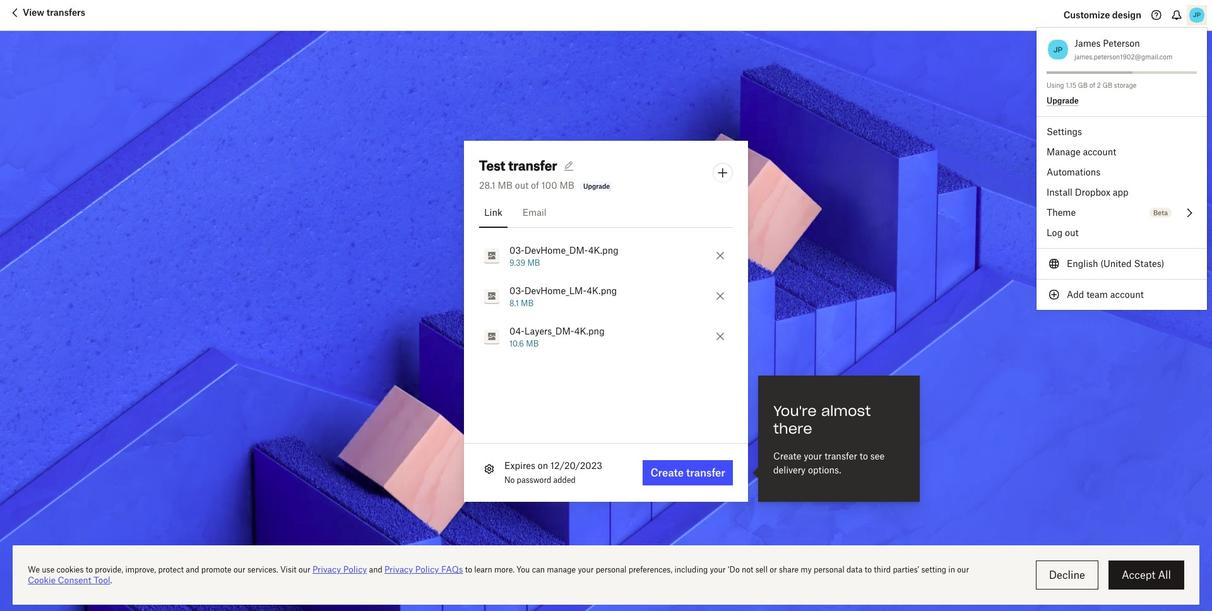 Task type: locate. For each thing, give the bounding box(es) containing it.
added
[[554, 475, 576, 485]]

0 horizontal spatial gb
[[1078, 81, 1088, 89]]

0 horizontal spatial upgrade
[[583, 182, 610, 190]]

out inside menu
[[1065, 227, 1079, 238]]

devhome_dm-
[[525, 245, 588, 255]]

email tab
[[518, 197, 552, 228]]

03-
[[510, 245, 525, 255], [510, 285, 525, 296]]

1 03- from the top
[[510, 245, 525, 255]]

4k.png down 03-devhome_dm-4k.png row
[[587, 285, 617, 296]]

1 vertical spatial 4k.png
[[587, 285, 617, 296]]

options.
[[808, 464, 841, 475]]

account
[[1083, 147, 1117, 157], [1111, 289, 1144, 300]]

mb right 9.39
[[528, 258, 540, 267]]

0 vertical spatial out
[[515, 180, 529, 190]]

mb inside 03-devhome_dm-4k.png 9.39 mb
[[528, 258, 540, 267]]

you're
[[774, 402, 817, 420]]

mb right 100
[[560, 180, 575, 190]]

1 vertical spatial transfer
[[825, 451, 858, 461]]

gb
[[1078, 81, 1088, 89], [1103, 81, 1113, 89]]

english (united states) menu item
[[1037, 254, 1207, 274]]

using 1.15 gb of 2 gb storage
[[1047, 81, 1137, 89]]

out right log
[[1065, 227, 1079, 238]]

link tab
[[479, 197, 508, 228]]

4k.png down 03-devhome_lm-4k.png cell
[[575, 326, 605, 336]]

of left 2
[[1090, 81, 1096, 89]]

0 vertical spatial upgrade
[[1047, 96, 1079, 105]]

install
[[1047, 187, 1073, 198]]

0 vertical spatial 4k.png
[[588, 245, 619, 255]]

transfer up options.
[[825, 451, 858, 461]]

0 horizontal spatial of
[[531, 180, 539, 190]]

email
[[523, 207, 547, 218]]

upgrade button
[[1047, 96, 1079, 106]]

28.1 mb out of 100 mb
[[479, 180, 575, 190]]

mb right 10.6
[[526, 339, 539, 348]]

mb inside 04-layers_dm-4k.png 10.6 mb
[[526, 339, 539, 348]]

mb right the 28.1
[[498, 180, 513, 190]]

install dropbox app
[[1047, 187, 1129, 198]]

account down settings link
[[1083, 147, 1117, 157]]

0 vertical spatial transfer
[[508, 158, 557, 173]]

0 vertical spatial 03-
[[510, 245, 525, 255]]

03-devhome_lm-4k.png 8.1 mb
[[510, 285, 617, 308]]

4k.png for devhome_dm-
[[588, 245, 619, 255]]

mb inside 03-devhome_lm-4k.png 8.1 mb
[[521, 298, 534, 308]]

expires
[[505, 460, 536, 471]]

12/20/2023
[[551, 460, 602, 471]]

1 horizontal spatial out
[[1065, 227, 1079, 238]]

mb right 8.1 in the left of the page
[[521, 298, 534, 308]]

1 vertical spatial out
[[1065, 227, 1079, 238]]

transfer inside create your transfer to see delivery options.
[[825, 451, 858, 461]]

of
[[1090, 81, 1096, 89], [531, 180, 539, 190]]

2 vertical spatial 4k.png
[[575, 326, 605, 336]]

04-layers_dm-4k.png 10.6 mb
[[510, 326, 605, 348]]

9.39
[[510, 258, 526, 267]]

mb
[[498, 180, 513, 190], [560, 180, 575, 190], [528, 258, 540, 267], [521, 298, 534, 308], [526, 339, 539, 348]]

english
[[1067, 258, 1099, 269]]

progress bar
[[1047, 71, 1133, 74]]

out
[[515, 180, 529, 190], [1065, 227, 1079, 238]]

expires on 12/20/2023 no password added
[[505, 460, 602, 485]]

gb right 2
[[1103, 81, 1113, 89]]

mb for layers_dm-
[[526, 339, 539, 348]]

1 horizontal spatial gb
[[1103, 81, 1113, 89]]

james
[[1075, 38, 1101, 49]]

app
[[1113, 187, 1129, 198]]

transfer
[[508, 158, 557, 173], [825, 451, 858, 461]]

no
[[505, 475, 515, 485]]

menu
[[1037, 28, 1207, 310]]

of for 2
[[1090, 81, 1096, 89]]

james.peterson1902@gmail.com
[[1075, 53, 1173, 61]]

storage
[[1115, 81, 1137, 89]]

log out
[[1047, 227, 1079, 238]]

03- inside 03-devhome_dm-4k.png 9.39 mb
[[510, 245, 525, 255]]

link
[[484, 207, 503, 218]]

mb for devhome_dm-
[[528, 258, 540, 267]]

on
[[538, 460, 548, 471]]

account right team
[[1111, 289, 1144, 300]]

account menu image
[[1187, 5, 1207, 25]]

transfer up '28.1 mb out of 100 mb'
[[508, 158, 557, 173]]

log out link
[[1037, 223, 1207, 243]]

4k.png
[[588, 245, 619, 255], [587, 285, 617, 296], [575, 326, 605, 336]]

settings link
[[1037, 122, 1207, 142]]

4k.png inside 03-devhome_dm-4k.png 9.39 mb
[[588, 245, 619, 255]]

james peterson james.peterson1902@gmail.com
[[1075, 38, 1173, 61]]

upgrade down using
[[1047, 96, 1079, 105]]

03- inside 03-devhome_lm-4k.png 8.1 mb
[[510, 285, 525, 296]]

manage account
[[1047, 147, 1117, 157]]

peterson
[[1103, 38, 1140, 49]]

of left 100
[[531, 180, 539, 190]]

you're almost there
[[774, 402, 871, 438]]

03- up 8.1 in the left of the page
[[510, 285, 525, 296]]

1 horizontal spatial upgrade
[[1047, 96, 1079, 105]]

log
[[1047, 227, 1063, 238]]

theme menu item
[[1037, 203, 1207, 223]]

add team account link
[[1037, 285, 1207, 305]]

manage account link
[[1037, 142, 1207, 162]]

1 vertical spatial upgrade
[[583, 182, 610, 190]]

4k.png inside 04-layers_dm-4k.png 10.6 mb
[[575, 326, 605, 336]]

0 vertical spatial of
[[1090, 81, 1096, 89]]

tab list
[[479, 197, 733, 228]]

there
[[774, 420, 813, 438]]

1 vertical spatial 03-
[[510, 285, 525, 296]]

theme
[[1047, 207, 1076, 218]]

out down test transfer
[[515, 180, 529, 190]]

layers_dm-
[[525, 326, 575, 336]]

1 horizontal spatial transfer
[[825, 451, 858, 461]]

1 vertical spatial of
[[531, 180, 539, 190]]

4k.png for layers_dm-
[[575, 326, 605, 336]]

04-layers_dm-4k.png cell
[[479, 324, 710, 349]]

2 03- from the top
[[510, 285, 525, 296]]

upgrade right 100
[[583, 182, 610, 190]]

03- up 9.39
[[510, 245, 525, 255]]

03- for devhome_lm-
[[510, 285, 525, 296]]

gb right 1.15
[[1078, 81, 1088, 89]]

4k.png inside 03-devhome_lm-4k.png 8.1 mb
[[587, 285, 617, 296]]

4k.png up the 03-devhome_lm-4k.png row
[[588, 245, 619, 255]]

upgrade
[[1047, 96, 1079, 105], [583, 182, 610, 190]]

1 horizontal spatial of
[[1090, 81, 1096, 89]]



Task type: vqa. For each thing, say whether or not it's contained in the screenshot.
FOLDER, ST. PATTY'S DAY (1) row
no



Task type: describe. For each thing, give the bounding box(es) containing it.
menu containing james peterson
[[1037, 28, 1207, 310]]

tab list containing link
[[479, 197, 733, 228]]

choose a language: image
[[1047, 256, 1062, 272]]

upgrade inside menu
[[1047, 96, 1079, 105]]

test
[[479, 158, 505, 173]]

states)
[[1134, 258, 1165, 269]]

03-devhome_dm-4k.png cell
[[479, 243, 710, 268]]

10.6
[[510, 339, 524, 348]]

manage
[[1047, 147, 1081, 157]]

delivery
[[774, 464, 806, 475]]

using
[[1047, 81, 1065, 89]]

1 vertical spatial account
[[1111, 289, 1144, 300]]

03-devhome_dm-4k.png row
[[464, 235, 748, 276]]

almost
[[821, 402, 871, 420]]

devhome_lm-
[[525, 285, 587, 296]]

8.1
[[510, 298, 519, 308]]

add team account
[[1067, 289, 1144, 300]]

create
[[774, 451, 802, 461]]

test transfer
[[479, 158, 557, 173]]

04-layers_dm-4k.png row
[[464, 316, 748, 356]]

1 gb from the left
[[1078, 81, 1088, 89]]

03-devhome_dm-4k.png 9.39 mb
[[510, 245, 619, 267]]

jp button
[[1047, 37, 1070, 63]]

2 gb from the left
[[1103, 81, 1113, 89]]

english (united states)
[[1067, 258, 1165, 269]]

settings
[[1047, 126, 1082, 137]]

28.1
[[479, 180, 496, 190]]

of for 100
[[531, 180, 539, 190]]

03-devhome_lm-4k.png row
[[464, 276, 748, 316]]

03-devhome_lm-4k.png cell
[[479, 283, 710, 308]]

team
[[1087, 289, 1108, 300]]

your
[[804, 451, 822, 461]]

4k.png for devhome_lm-
[[587, 285, 617, 296]]

dropbox
[[1075, 187, 1111, 198]]

mb for devhome_lm-
[[521, 298, 534, 308]]

create your transfer to see delivery options.
[[774, 451, 885, 475]]

1.15
[[1066, 81, 1077, 89]]

0 horizontal spatial transfer
[[508, 158, 557, 173]]

03- for devhome_dm-
[[510, 245, 525, 255]]

automations
[[1047, 167, 1101, 177]]

automations link
[[1037, 162, 1207, 183]]

see
[[871, 451, 885, 461]]

100
[[542, 180, 557, 190]]

0 vertical spatial account
[[1083, 147, 1117, 157]]

(united
[[1101, 258, 1132, 269]]

add
[[1067, 289, 1085, 300]]

jp
[[1054, 45, 1063, 54]]

progress bar inside menu
[[1047, 71, 1133, 74]]

04-
[[510, 326, 525, 336]]

2
[[1097, 81, 1101, 89]]

password
[[517, 475, 552, 485]]

0 horizontal spatial out
[[515, 180, 529, 190]]

to
[[860, 451, 868, 461]]



